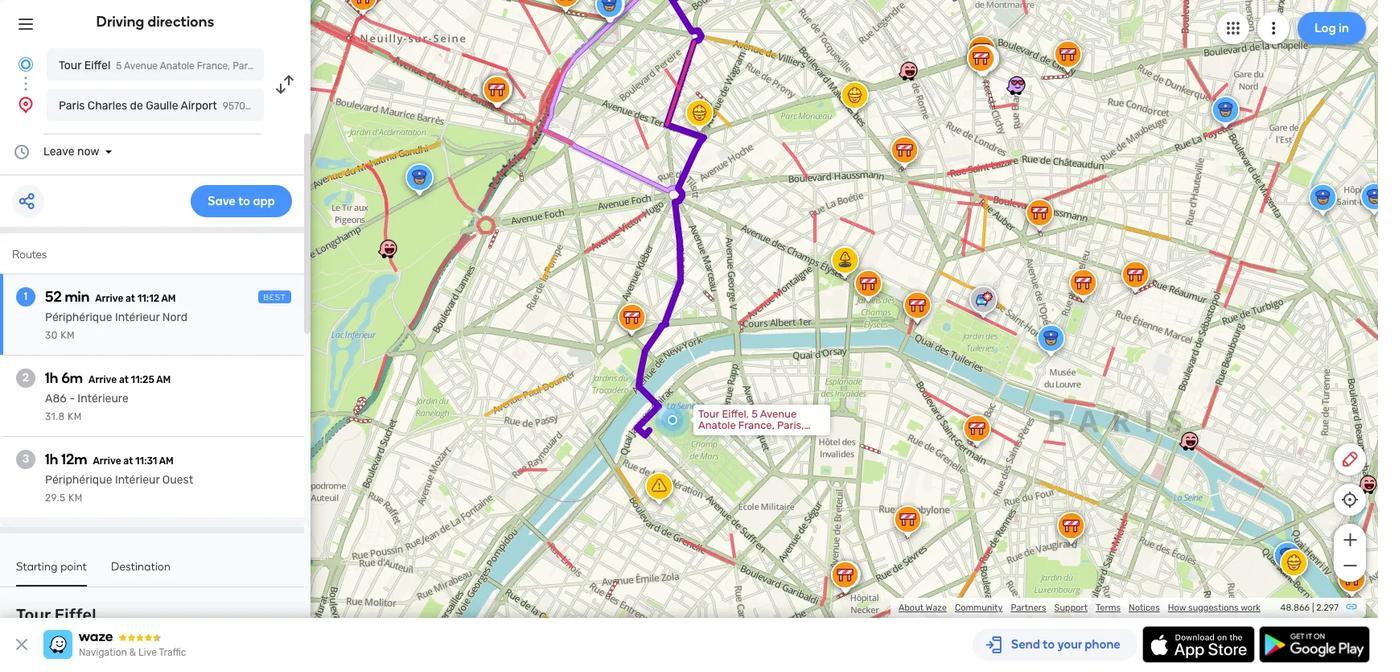 Task type: vqa. For each thing, say whether or not it's contained in the screenshot.
bottommost 5
yes



Task type: describe. For each thing, give the bounding box(es) containing it.
min
[[65, 288, 90, 306]]

paris, for eiffel,
[[778, 419, 804, 431]]

arrive for 52 min
[[95, 293, 123, 304]]

eiffel for tour eiffel
[[55, 605, 96, 625]]

destination button
[[111, 560, 171, 585]]

ouest
[[162, 473, 193, 487]]

about waze link
[[899, 603, 947, 613]]

tour for tour eiffel 5 avenue anatole france, paris, france
[[59, 59, 81, 72]]

5 for eiffel,
[[752, 408, 758, 420]]

tour eiffel
[[16, 605, 96, 625]]

destination
[[111, 560, 171, 574]]

traffic
[[159, 647, 186, 658]]

driving
[[96, 13, 144, 31]]

driving directions
[[96, 13, 214, 31]]

am for 6m
[[156, 374, 171, 386]]

périphérique intérieur ouest 29.5 km
[[45, 473, 193, 504]]

5 for eiffel
[[116, 60, 122, 72]]

1h for 1h 6m
[[45, 369, 58, 387]]

point
[[61, 560, 87, 574]]

a86
[[45, 392, 67, 406]]

6m
[[61, 369, 83, 387]]

am for min
[[161, 293, 176, 304]]

starting point button
[[16, 560, 87, 587]]

live
[[139, 647, 157, 658]]

52 min arrive at 11:12 am
[[45, 288, 176, 306]]

location image
[[16, 95, 35, 114]]

intérieur for 1h 12m
[[115, 473, 160, 487]]

29.5
[[45, 493, 66, 504]]

anatole for eiffel,
[[699, 419, 736, 431]]

x image
[[12, 635, 31, 654]]

terms link
[[1096, 603, 1121, 613]]

30
[[45, 330, 58, 341]]

best
[[263, 293, 287, 303]]

km for 6m
[[68, 411, 82, 423]]

current location image
[[16, 55, 35, 74]]

how
[[1169, 603, 1187, 613]]

anatole for eiffel
[[160, 60, 195, 72]]

france for eiffel,
[[699, 431, 732, 443]]

at for 6m
[[119, 374, 129, 386]]

11:12
[[137, 293, 159, 304]]

paris charles de gaulle airport button
[[47, 89, 264, 121]]

tour eiffel, 5 avenue anatole france, paris, france
[[699, 408, 804, 443]]

support link
[[1055, 603, 1088, 613]]

eiffel,
[[722, 408, 749, 420]]

routes
[[12, 248, 47, 262]]

partners
[[1011, 603, 1047, 613]]

1h 12m arrive at 11:31 am
[[45, 451, 174, 468]]

partners link
[[1011, 603, 1047, 613]]

eiffel for tour eiffel 5 avenue anatole france, paris, france
[[84, 59, 111, 72]]

12m
[[61, 451, 87, 468]]



Task type: locate. For each thing, give the bounding box(es) containing it.
0 vertical spatial arrive
[[95, 293, 123, 304]]

3
[[22, 452, 29, 466]]

0 vertical spatial tour
[[59, 59, 81, 72]]

intérieur for 52 min
[[115, 311, 160, 324]]

2
[[23, 371, 29, 385]]

how suggestions work link
[[1169, 603, 1261, 613]]

0 vertical spatial paris,
[[233, 60, 258, 72]]

périphérique for 12m
[[45, 473, 112, 487]]

2.297
[[1317, 603, 1339, 613]]

avenue inside tour eiffel 5 avenue anatole france, paris, france
[[124, 60, 158, 72]]

km right 30 at the left of the page
[[61, 330, 75, 341]]

0 horizontal spatial paris,
[[233, 60, 258, 72]]

0 vertical spatial at
[[126, 293, 135, 304]]

suggestions
[[1189, 603, 1239, 613]]

1h left 6m
[[45, 369, 58, 387]]

0 horizontal spatial tour
[[16, 605, 51, 625]]

1 vertical spatial km
[[68, 411, 82, 423]]

arrive
[[95, 293, 123, 304], [89, 374, 117, 386], [93, 456, 121, 467]]

france, for eiffel,
[[739, 419, 775, 431]]

km for min
[[61, 330, 75, 341]]

paris, inside tour eiffel 5 avenue anatole france, paris, france
[[233, 60, 258, 72]]

avenue for eiffel
[[124, 60, 158, 72]]

0 horizontal spatial 5
[[116, 60, 122, 72]]

avenue
[[124, 60, 158, 72], [760, 408, 797, 420]]

5 right eiffel,
[[752, 408, 758, 420]]

km right 29.5
[[68, 493, 83, 504]]

support
[[1055, 603, 1088, 613]]

france, inside tour eiffel, 5 avenue anatole france, paris, france
[[739, 419, 775, 431]]

arrive up "intérieure" at the bottom of page
[[89, 374, 117, 386]]

1 intérieur from the top
[[115, 311, 160, 324]]

km inside périphérique intérieur nord 30 km
[[61, 330, 75, 341]]

intérieur inside périphérique intérieur nord 30 km
[[115, 311, 160, 324]]

0 horizontal spatial anatole
[[160, 60, 195, 72]]

france, for eiffel
[[197, 60, 230, 72]]

am inside the 1h 12m arrive at 11:31 am
[[159, 456, 174, 467]]

france,
[[197, 60, 230, 72], [739, 419, 775, 431]]

1 horizontal spatial avenue
[[760, 408, 797, 420]]

52
[[45, 288, 62, 306]]

intérieur
[[115, 311, 160, 324], [115, 473, 160, 487]]

eiffel up "charles"
[[84, 59, 111, 72]]

am inside 1h 6m arrive at 11:25 am
[[156, 374, 171, 386]]

0 vertical spatial france,
[[197, 60, 230, 72]]

périphérique down the 12m
[[45, 473, 112, 487]]

about waze community partners support terms notices how suggestions work
[[899, 603, 1261, 613]]

0 horizontal spatial avenue
[[124, 60, 158, 72]]

48.866 | 2.297
[[1281, 603, 1339, 613]]

0 vertical spatial km
[[61, 330, 75, 341]]

km
[[61, 330, 75, 341], [68, 411, 82, 423], [68, 493, 83, 504]]

2 1h from the top
[[45, 451, 58, 468]]

am inside 52 min arrive at 11:12 am
[[161, 293, 176, 304]]

directions
[[148, 13, 214, 31]]

0 vertical spatial avenue
[[124, 60, 158, 72]]

-
[[69, 392, 75, 406]]

2 vertical spatial arrive
[[93, 456, 121, 467]]

périphérique
[[45, 311, 112, 324], [45, 473, 112, 487]]

zoom out image
[[1341, 556, 1361, 576]]

périphérique inside périphérique intérieur ouest 29.5 km
[[45, 473, 112, 487]]

tour
[[59, 59, 81, 72], [699, 408, 720, 420], [16, 605, 51, 625]]

intérieur down 11:31
[[115, 473, 160, 487]]

at inside 1h 6m arrive at 11:25 am
[[119, 374, 129, 386]]

paris charles de gaulle airport
[[59, 99, 217, 113]]

intérieur down '11:12'
[[115, 311, 160, 324]]

pencil image
[[1341, 450, 1360, 469]]

2 vertical spatial am
[[159, 456, 174, 467]]

charles
[[88, 99, 127, 113]]

0 vertical spatial 5
[[116, 60, 122, 72]]

leave now
[[43, 145, 99, 159]]

1 horizontal spatial paris,
[[778, 419, 804, 431]]

eiffel up "navigation"
[[55, 605, 96, 625]]

at left 11:31
[[123, 456, 133, 467]]

1 vertical spatial avenue
[[760, 408, 797, 420]]

nord
[[162, 311, 188, 324]]

at
[[126, 293, 135, 304], [119, 374, 129, 386], [123, 456, 133, 467]]

tour left eiffel,
[[699, 408, 720, 420]]

now
[[77, 145, 99, 159]]

anatole inside tour eiffel 5 avenue anatole france, paris, france
[[160, 60, 195, 72]]

2 périphérique from the top
[[45, 473, 112, 487]]

arrive inside 52 min arrive at 11:12 am
[[95, 293, 123, 304]]

0 vertical spatial anatole
[[160, 60, 195, 72]]

1 vertical spatial france
[[699, 431, 732, 443]]

notices link
[[1129, 603, 1161, 613]]

périphérique inside périphérique intérieur nord 30 km
[[45, 311, 112, 324]]

1 vertical spatial 5
[[752, 408, 758, 420]]

arrive up périphérique intérieur ouest 29.5 km
[[93, 456, 121, 467]]

eiffel
[[84, 59, 111, 72], [55, 605, 96, 625]]

tour up 'paris'
[[59, 59, 81, 72]]

périphérique for min
[[45, 311, 112, 324]]

2 vertical spatial tour
[[16, 605, 51, 625]]

0 vertical spatial am
[[161, 293, 176, 304]]

2 horizontal spatial tour
[[699, 408, 720, 420]]

0 vertical spatial intérieur
[[115, 311, 160, 324]]

1h
[[45, 369, 58, 387], [45, 451, 58, 468]]

work
[[1241, 603, 1261, 613]]

1 vertical spatial arrive
[[89, 374, 117, 386]]

1 1h from the top
[[45, 369, 58, 387]]

tour eiffel 5 avenue anatole france, paris, france
[[59, 59, 291, 72]]

1 horizontal spatial tour
[[59, 59, 81, 72]]

km for 12m
[[68, 493, 83, 504]]

arrive inside the 1h 12m arrive at 11:31 am
[[93, 456, 121, 467]]

1 horizontal spatial france
[[699, 431, 732, 443]]

0 vertical spatial eiffel
[[84, 59, 111, 72]]

navigation & live traffic
[[79, 647, 186, 658]]

gaulle
[[146, 99, 178, 113]]

community
[[955, 603, 1003, 613]]

community link
[[955, 603, 1003, 613]]

1h for 1h 12m
[[45, 451, 58, 468]]

arrive for 1h 12m
[[93, 456, 121, 467]]

|
[[1313, 603, 1315, 613]]

1 vertical spatial intérieur
[[115, 473, 160, 487]]

tour inside tour eiffel, 5 avenue anatole france, paris, france
[[699, 408, 720, 420]]

2 vertical spatial km
[[68, 493, 83, 504]]

france for eiffel
[[260, 60, 291, 72]]

a86 - intérieure 31.8 km
[[45, 392, 129, 423]]

starting point
[[16, 560, 87, 574]]

1h 6m arrive at 11:25 am
[[45, 369, 171, 387]]

5
[[116, 60, 122, 72], [752, 408, 758, 420]]

1 vertical spatial eiffel
[[55, 605, 96, 625]]

at for min
[[126, 293, 135, 304]]

paris,
[[233, 60, 258, 72], [778, 419, 804, 431]]

clock image
[[12, 142, 31, 162]]

11:25
[[131, 374, 154, 386]]

tour for tour eiffel
[[16, 605, 51, 625]]

km inside périphérique intérieur ouest 29.5 km
[[68, 493, 83, 504]]

france inside tour eiffel 5 avenue anatole france, paris, france
[[260, 60, 291, 72]]

5 up "charles"
[[116, 60, 122, 72]]

tour up x image
[[16, 605, 51, 625]]

2 intérieur from the top
[[115, 473, 160, 487]]

france inside tour eiffel, 5 avenue anatole france, paris, france
[[699, 431, 732, 443]]

1 horizontal spatial anatole
[[699, 419, 736, 431]]

am
[[161, 293, 176, 304], [156, 374, 171, 386], [159, 456, 174, 467]]

1
[[24, 290, 28, 303]]

arrive up périphérique intérieur nord 30 km
[[95, 293, 123, 304]]

5 inside tour eiffel 5 avenue anatole france, paris, france
[[116, 60, 122, 72]]

at left 11:25
[[119, 374, 129, 386]]

1 horizontal spatial france,
[[739, 419, 775, 431]]

km inside a86 - intérieure 31.8 km
[[68, 411, 82, 423]]

0 horizontal spatial france,
[[197, 60, 230, 72]]

48.866
[[1281, 603, 1311, 613]]

1 vertical spatial anatole
[[699, 419, 736, 431]]

anatole inside tour eiffel, 5 avenue anatole france, paris, france
[[699, 419, 736, 431]]

airport
[[181, 99, 217, 113]]

am right 11:31
[[159, 456, 174, 467]]

at inside the 1h 12m arrive at 11:31 am
[[123, 456, 133, 467]]

avenue inside tour eiffel, 5 avenue anatole france, paris, france
[[760, 408, 797, 420]]

km down the - at the left bottom of the page
[[68, 411, 82, 423]]

31.8
[[45, 411, 65, 423]]

france
[[260, 60, 291, 72], [699, 431, 732, 443]]

1 vertical spatial paris,
[[778, 419, 804, 431]]

at inside 52 min arrive at 11:12 am
[[126, 293, 135, 304]]

arrive inside 1h 6m arrive at 11:25 am
[[89, 374, 117, 386]]

zoom in image
[[1341, 530, 1361, 550]]

1 vertical spatial at
[[119, 374, 129, 386]]

de
[[130, 99, 143, 113]]

0 horizontal spatial france
[[260, 60, 291, 72]]

5 inside tour eiffel, 5 avenue anatole france, paris, france
[[752, 408, 758, 420]]

1 vertical spatial france,
[[739, 419, 775, 431]]

navigation
[[79, 647, 127, 658]]

am for 12m
[[159, 456, 174, 467]]

starting
[[16, 560, 58, 574]]

périphérique intérieur nord 30 km
[[45, 311, 188, 341]]

intérieure
[[78, 392, 129, 406]]

at left '11:12'
[[126, 293, 135, 304]]

waze
[[926, 603, 947, 613]]

0 vertical spatial 1h
[[45, 369, 58, 387]]

avenue for eiffel,
[[760, 408, 797, 420]]

am right 11:25
[[156, 374, 171, 386]]

avenue up paris charles de gaulle airport
[[124, 60, 158, 72]]

tour for tour eiffel, 5 avenue anatole france, paris, france
[[699, 408, 720, 420]]

paris, inside tour eiffel, 5 avenue anatole france, paris, france
[[778, 419, 804, 431]]

&
[[129, 647, 136, 658]]

1 vertical spatial périphérique
[[45, 473, 112, 487]]

0 vertical spatial périphérique
[[45, 311, 112, 324]]

1 vertical spatial am
[[156, 374, 171, 386]]

at for 12m
[[123, 456, 133, 467]]

france, inside tour eiffel 5 avenue anatole france, paris, france
[[197, 60, 230, 72]]

avenue right eiffel,
[[760, 408, 797, 420]]

0 vertical spatial france
[[260, 60, 291, 72]]

1 vertical spatial tour
[[699, 408, 720, 420]]

about
[[899, 603, 924, 613]]

anatole
[[160, 60, 195, 72], [699, 419, 736, 431]]

périphérique down "min"
[[45, 311, 112, 324]]

terms
[[1096, 603, 1121, 613]]

am up nord at the left top of page
[[161, 293, 176, 304]]

leave
[[43, 145, 74, 159]]

1h left the 12m
[[45, 451, 58, 468]]

11:31
[[135, 456, 157, 467]]

2 vertical spatial at
[[123, 456, 133, 467]]

paris
[[59, 99, 85, 113]]

link image
[[1346, 600, 1359, 613]]

arrive for 1h 6m
[[89, 374, 117, 386]]

paris, for eiffel
[[233, 60, 258, 72]]

1 vertical spatial 1h
[[45, 451, 58, 468]]

intérieur inside périphérique intérieur ouest 29.5 km
[[115, 473, 160, 487]]

1 périphérique from the top
[[45, 311, 112, 324]]

1 horizontal spatial 5
[[752, 408, 758, 420]]

notices
[[1129, 603, 1161, 613]]



